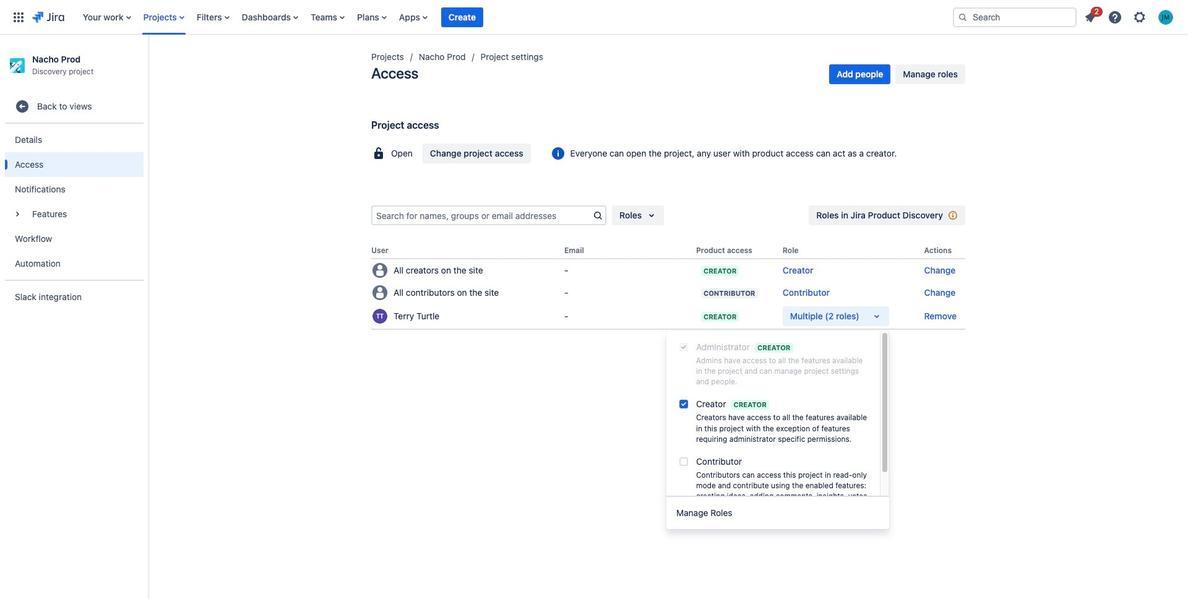 Task type: vqa. For each thing, say whether or not it's contained in the screenshot.
top medium image
no



Task type: locate. For each thing, give the bounding box(es) containing it.
back to views image
[[15, 99, 30, 114]]

jira image
[[32, 10, 64, 24], [32, 10, 64, 24]]

group
[[5, 87, 144, 317], [5, 123, 144, 280], [667, 331, 890, 517]]

None search field
[[954, 7, 1077, 27]]

info icon image
[[946, 208, 961, 223]]

Search field
[[954, 7, 1077, 27]]

your profile and settings image
[[1159, 10, 1174, 24]]

list item
[[441, 0, 484, 34], [1080, 5, 1103, 27]]

jira product discovery navigation element
[[0, 35, 149, 599]]

0 horizontal spatial list
[[77, 0, 944, 34]]

primary element
[[7, 0, 944, 34]]

search image
[[959, 12, 968, 22]]

help image
[[1108, 10, 1123, 24]]

appswitcher icon image
[[11, 10, 26, 24]]

list item inside list
[[1080, 5, 1103, 27]]

1 horizontal spatial list item
[[1080, 5, 1103, 27]]

list
[[77, 0, 944, 34], [1080, 5, 1182, 28]]

0 horizontal spatial list item
[[441, 0, 484, 34]]

notifications image
[[1084, 10, 1099, 24]]

banner
[[0, 0, 1189, 35]]



Task type: describe. For each thing, give the bounding box(es) containing it.
open project icon image
[[372, 146, 386, 161]]

1 horizontal spatial list
[[1080, 5, 1182, 28]]

info image
[[551, 146, 566, 161]]

search image
[[591, 208, 606, 223]]

open roles dropdown image
[[870, 309, 885, 324]]

Search for names, groups or email addresses field
[[373, 207, 591, 224]]

settings image
[[1133, 10, 1148, 24]]

current project sidebar image
[[135, 50, 162, 74]]



